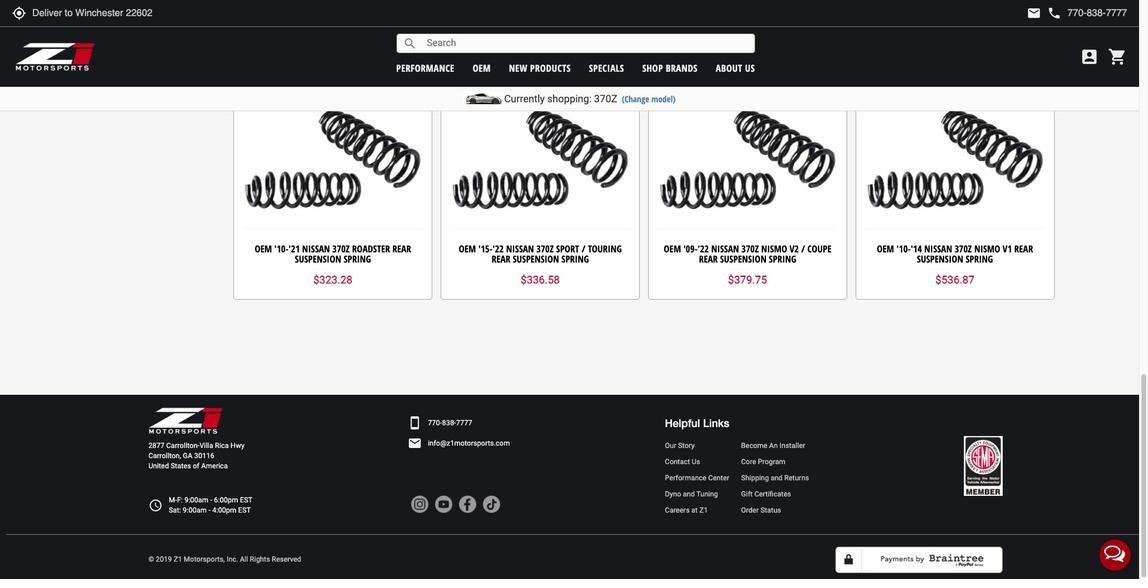 Task type: describe. For each thing, give the bounding box(es) containing it.
suspension inside oem '10-'21 nissan 370z roadster rear suspension spring
[[295, 253, 341, 266]]

nissan inside the oem '09-'22 nissan 370z nismo v2 / coupe rear suspension spring
[[712, 242, 740, 255]]

370z for oem '15-'22 nissan 370z sport / touring rear suspension spring
[[537, 242, 554, 255]]

nismo carbon license plate frame
[[469, 17, 612, 30]]

new products
[[509, 61, 571, 74]]

oem link
[[473, 61, 491, 74]]

dyno
[[665, 490, 682, 499]]

suspension inside the oem '09-'22 nissan 370z nismo v2 / coupe rear suspension spring
[[721, 253, 767, 266]]

info@z1motorsports.com
[[428, 439, 510, 447]]

370z left '(change'
[[594, 93, 618, 105]]

infiniti for mini
[[740, 17, 771, 30]]

new
[[509, 61, 528, 74]]

performance
[[397, 61, 455, 74]]

us for contact us
[[692, 458, 701, 466]]

/ left low
[[915, 17, 919, 30]]

carbon
[[498, 17, 529, 30]]

oem for oem '09-'22 nissan 370z nismo v2 / coupe rear suspension spring
[[664, 242, 681, 255]]

/ inside oem '15-'22 nissan 370z sport / touring rear suspension spring
[[582, 242, 586, 255]]

f:
[[177, 496, 183, 505]]

info@z1motorsports.com link
[[428, 438, 510, 449]]

our story
[[665, 441, 695, 450]]

smartphone
[[408, 416, 422, 430]]

and for returns
[[771, 474, 783, 482]]

products
[[530, 61, 571, 74]]

shipping and returns
[[742, 474, 810, 482]]

'22 for '15-
[[493, 242, 504, 255]]

brands
[[666, 61, 698, 74]]

helpful
[[665, 417, 700, 430]]

2877 carrollton-villa rica hwy carrollton, ga 30116 united states of america
[[148, 441, 245, 470]]

installer
[[780, 441, 806, 450]]

caliper
[[318, 28, 348, 41]]

2019
[[156, 555, 172, 564]]

0 vertical spatial -
[[210, 496, 212, 505]]

performance center
[[665, 474, 730, 482]]

770-838-7777 link
[[428, 418, 472, 428]]

account_box
[[1081, 47, 1100, 66]]

phone
[[1048, 6, 1062, 20]]

instagram link image
[[411, 495, 429, 513]]

frame
[[586, 17, 612, 30]]

6:00pm
[[214, 496, 238, 505]]

all
[[240, 555, 248, 564]]

oem for oem nissan z nismo front akebono brake caliper
[[246, 17, 263, 30]]

nissan inside oem '10-'21 nissan 370z roadster rear suspension spring
[[302, 242, 330, 255]]

shop
[[643, 61, 664, 74]]

sema member logo image
[[965, 436, 1003, 496]]

mail phone
[[1028, 6, 1062, 20]]

$379.75
[[729, 273, 768, 286]]

'22 for '09-
[[698, 242, 709, 255]]

rights
[[250, 555, 270, 564]]

0 horizontal spatial nismo
[[469, 17, 495, 30]]

©
[[148, 555, 154, 564]]

and for tuning
[[683, 490, 695, 499]]

$0.42
[[735, 48, 762, 61]]

currently shopping: 370z (change model)
[[505, 93, 676, 105]]

facebook link image
[[459, 495, 477, 513]]

currently
[[505, 93, 545, 105]]

$323.28
[[314, 273, 353, 286]]

1 mini from the left
[[774, 17, 793, 30]]

nismo for oem '09-'22 nissan 370z nismo v2 / coupe rear suspension spring
[[762, 242, 788, 255]]

shop brands
[[643, 61, 698, 74]]

rica
[[215, 441, 229, 450]]

oem for oem link
[[473, 61, 491, 74]]

spring inside oem '10-'14 nissan 370z nismo v1 rear suspension spring
[[966, 253, 994, 266]]

brake
[[396, 17, 420, 30]]

nissan inside oem '10-'14 nissan 370z nismo v1 rear suspension spring
[[925, 242, 953, 255]]

z1 for at
[[700, 506, 708, 515]]

contact us link
[[665, 457, 730, 467]]

careers
[[665, 506, 690, 515]]

gift certificates
[[742, 490, 792, 499]]

m-
[[169, 496, 177, 505]]

shipping
[[742, 474, 769, 482]]

oem '10-'14 nissan 370z nismo v1 rear suspension spring
[[877, 242, 1034, 266]]

Search search field
[[417, 34, 755, 53]]

careers at z1 link
[[665, 506, 730, 516]]

youtube link image
[[435, 495, 453, 513]]

nissan inside oem '15-'22 nissan 370z sport / touring rear suspension spring
[[506, 242, 534, 255]]

dyno and tuning link
[[665, 490, 730, 500]]

about us link
[[716, 61, 755, 74]]

email
[[408, 436, 422, 451]]

performance link
[[397, 61, 455, 74]]

spring inside oem '15-'22 nissan 370z sport / touring rear suspension spring
[[562, 253, 589, 266]]

helpful links
[[665, 417, 730, 430]]

touring
[[588, 242, 622, 255]]

suspension inside oem '10-'14 nissan 370z nismo v1 rear suspension spring
[[917, 253, 964, 266]]

z1 company logo image
[[148, 407, 223, 435]]

an
[[770, 441, 778, 450]]

tiktok link image
[[483, 495, 501, 513]]

links
[[703, 417, 730, 430]]

plate
[[563, 17, 584, 30]]

specials
[[589, 61, 625, 74]]

oem for oem '10-'14 nissan 370z nismo v1 rear suspension spring
[[877, 242, 895, 255]]

rear inside the oem '09-'22 nissan 370z nismo v2 / coupe rear suspension spring
[[699, 253, 718, 266]]

contact us
[[665, 458, 701, 466]]

carrollton-
[[166, 441, 200, 450]]

sport
[[556, 242, 580, 255]]

phone link
[[1048, 6, 1128, 20]]

oem for oem '10-'21 nissan 370z roadster rear suspension spring
[[255, 242, 272, 255]]

oem '15-'22 nissan 370z sport / touring rear suspension spring
[[459, 242, 622, 266]]

front
[[331, 17, 355, 30]]

nismo for oem '10-'14 nissan 370z nismo v1 rear suspension spring
[[975, 242, 1001, 255]]

shopping:
[[548, 93, 592, 105]]



Task type: locate. For each thing, give the bounding box(es) containing it.
my_location
[[12, 6, 26, 20]]

oem for oem nissan / infiniti low profile mini fuse
[[865, 17, 883, 30]]

370z for oem '10-'14 nissan 370z nismo v1 rear suspension spring
[[955, 242, 973, 255]]

spring inside oem '10-'21 nissan 370z roadster rear suspension spring
[[344, 253, 371, 266]]

1 horizontal spatial fuse
[[1029, 17, 1046, 30]]

oem for oem nissan / infiniti mini fuse
[[684, 17, 701, 30]]

nissan inside oem nissan z nismo front akebono brake caliper
[[266, 17, 294, 30]]

370z for oem '10-'21 nissan 370z roadster rear suspension spring
[[333, 242, 350, 255]]

1 vertical spatial -
[[209, 506, 211, 515]]

7777
[[456, 419, 472, 427]]

suspension inside oem '15-'22 nissan 370z sport / touring rear suspension spring
[[513, 253, 560, 266]]

status
[[761, 506, 782, 515]]

2877
[[148, 441, 165, 450]]

and down "core program" link
[[771, 474, 783, 482]]

access_time m-f: 9:00am - 6:00pm est sat: 9:00am - 4:00pm est
[[148, 496, 253, 515]]

nismo inside oem '10-'14 nissan 370z nismo v1 rear suspension spring
[[975, 242, 1001, 255]]

0 vertical spatial 9:00am
[[185, 496, 209, 505]]

1 vertical spatial z1
[[174, 555, 182, 564]]

oem '10-'21 nissan 370z roadster rear suspension spring
[[255, 242, 411, 266]]

nismo left v2
[[762, 242, 788, 255]]

1 vertical spatial est
[[238, 506, 251, 515]]

1 spring from the left
[[344, 253, 371, 266]]

1 horizontal spatial '22
[[698, 242, 709, 255]]

oem for oem '15-'22 nissan 370z sport / touring rear suspension spring
[[459, 242, 476, 255]]

2 mini from the left
[[1007, 17, 1026, 30]]

1 horizontal spatial z1
[[700, 506, 708, 515]]

© 2019 z1 motorsports, inc. all rights reserved
[[148, 555, 301, 564]]

1 suspension from the left
[[295, 253, 341, 266]]

'15-
[[479, 242, 493, 255]]

order status link
[[742, 506, 810, 516]]

roadster
[[352, 242, 390, 255]]

/ inside the oem '09-'22 nissan 370z nismo v2 / coupe rear suspension spring
[[802, 242, 806, 255]]

2 horizontal spatial nismo
[[975, 242, 1001, 255]]

oem inside oem nissan z nismo front akebono brake caliper
[[246, 17, 263, 30]]

z1 right at at right bottom
[[700, 506, 708, 515]]

spring inside the oem '09-'22 nissan 370z nismo v2 / coupe rear suspension spring
[[769, 253, 797, 266]]

3 suspension from the left
[[721, 253, 767, 266]]

america
[[201, 462, 228, 470]]

become an installer link
[[742, 441, 810, 451]]

1 fuse from the left
[[795, 17, 813, 30]]

370z left the sport
[[537, 242, 554, 255]]

z1 motorsports logo image
[[15, 42, 95, 72]]

370z inside oem '10-'14 nissan 370z nismo v1 rear suspension spring
[[955, 242, 973, 255]]

suspension up $536.87
[[917, 253, 964, 266]]

oem inside oem '10-'14 nissan 370z nismo v1 rear suspension spring
[[877, 242, 895, 255]]

license
[[531, 17, 560, 30]]

770-
[[428, 419, 442, 427]]

0 horizontal spatial infiniti
[[740, 17, 771, 30]]

nismo
[[302, 17, 328, 30]]

core program link
[[742, 457, 810, 467]]

order
[[742, 506, 759, 515]]

z
[[296, 17, 300, 30]]

center
[[709, 474, 730, 482]]

0 vertical spatial us
[[746, 61, 755, 74]]

shipping and returns link
[[742, 473, 810, 484]]

'22 inside oem '15-'22 nissan 370z sport / touring rear suspension spring
[[493, 242, 504, 255]]

oem nissan z nismo front akebono brake caliper
[[246, 17, 420, 41]]

new products link
[[509, 61, 571, 74]]

our
[[665, 441, 677, 450]]

'22 inside the oem '09-'22 nissan 370z nismo v2 / coupe rear suspension spring
[[698, 242, 709, 255]]

shopping_cart
[[1109, 47, 1128, 66]]

of
[[193, 462, 200, 470]]

1 horizontal spatial infiniti
[[921, 17, 953, 30]]

1 horizontal spatial and
[[771, 474, 783, 482]]

1 horizontal spatial mini
[[1007, 17, 1026, 30]]

carrollton,
[[148, 452, 181, 460]]

838-
[[442, 419, 456, 427]]

ga
[[183, 452, 193, 460]]

/ right v2
[[802, 242, 806, 255]]

gift certificates link
[[742, 490, 810, 500]]

shop brands link
[[643, 61, 698, 74]]

2 '10- from the left
[[897, 242, 911, 255]]

suspension up $323.28 at the top left of the page
[[295, 253, 341, 266]]

'09-
[[684, 242, 698, 255]]

9:00am right the f:
[[185, 496, 209, 505]]

0 horizontal spatial z1
[[174, 555, 182, 564]]

about
[[716, 61, 743, 74]]

us
[[746, 61, 755, 74], [692, 458, 701, 466]]

370z left roadster
[[333, 242, 350, 255]]

0 horizontal spatial '22
[[493, 242, 504, 255]]

motorsports,
[[184, 555, 225, 564]]

smartphone 770-838-7777
[[408, 416, 472, 430]]

- left 4:00pm
[[209, 506, 211, 515]]

z1 for 2019
[[174, 555, 182, 564]]

1 '10- from the left
[[274, 242, 289, 255]]

nismo inside the oem '09-'22 nissan 370z nismo v2 / coupe rear suspension spring
[[762, 242, 788, 255]]

rear inside oem '10-'14 nissan 370z nismo v1 rear suspension spring
[[1015, 242, 1034, 255]]

4:00pm
[[212, 506, 237, 515]]

and
[[771, 474, 783, 482], [683, 490, 695, 499]]

oem nissan / infiniti mini fuse
[[684, 17, 813, 30]]

'22
[[493, 242, 504, 255], [698, 242, 709, 255]]

at
[[692, 506, 698, 515]]

united
[[148, 462, 169, 470]]

model)
[[652, 93, 676, 105]]

370z up $536.87
[[955, 242, 973, 255]]

us down our story link
[[692, 458, 701, 466]]

nismo left v1
[[975, 242, 1001, 255]]

4 spring from the left
[[966, 253, 994, 266]]

0 horizontal spatial us
[[692, 458, 701, 466]]

program
[[758, 458, 786, 466]]

us down $0.42
[[746, 61, 755, 74]]

2 infiniti from the left
[[921, 17, 953, 30]]

0 vertical spatial and
[[771, 474, 783, 482]]

/ right the sport
[[582, 242, 586, 255]]

suspension up $379.75 on the top
[[721, 253, 767, 266]]

2 suspension from the left
[[513, 253, 560, 266]]

profile
[[975, 17, 1005, 30]]

'10- inside oem '10-'21 nissan 370z roadster rear suspension spring
[[274, 242, 289, 255]]

oem inside oem '15-'22 nissan 370z sport / touring rear suspension spring
[[459, 242, 476, 255]]

'21
[[289, 242, 300, 255]]

(change model) link
[[622, 93, 676, 105]]

370z inside oem '15-'22 nissan 370z sport / touring rear suspension spring
[[537, 242, 554, 255]]

est right 6:00pm
[[240, 496, 253, 505]]

1 vertical spatial 9:00am
[[183, 506, 207, 515]]

2 '22 from the left
[[698, 242, 709, 255]]

- left 6:00pm
[[210, 496, 212, 505]]

'10- inside oem '10-'14 nissan 370z nismo v1 rear suspension spring
[[897, 242, 911, 255]]

v2
[[790, 242, 799, 255]]

oem inside oem '10-'21 nissan 370z roadster rear suspension spring
[[255, 242, 272, 255]]

max number field
[[139, 0, 185, 0]]

2 spring from the left
[[562, 253, 589, 266]]

our story link
[[665, 441, 730, 451]]

0 horizontal spatial and
[[683, 490, 695, 499]]

performance center link
[[665, 473, 730, 484]]

infiniti left low
[[921, 17, 953, 30]]

$278.26
[[521, 48, 560, 61]]

oem inside the oem '09-'22 nissan 370z nismo v2 / coupe rear suspension spring
[[664, 242, 681, 255]]

1 vertical spatial us
[[692, 458, 701, 466]]

370z inside oem '10-'21 nissan 370z roadster rear suspension spring
[[333, 242, 350, 255]]

low
[[955, 17, 972, 30]]

4 suspension from the left
[[917, 253, 964, 266]]

min number field
[[92, 0, 138, 0]]

1 vertical spatial and
[[683, 490, 695, 499]]

'10- for '21
[[274, 242, 289, 255]]

and right dyno
[[683, 490, 695, 499]]

tuning
[[697, 490, 718, 499]]

1 horizontal spatial nismo
[[762, 242, 788, 255]]

1 infiniti from the left
[[740, 17, 771, 30]]

email info@z1motorsports.com
[[408, 436, 510, 451]]

0 horizontal spatial mini
[[774, 17, 793, 30]]

1 '22 from the left
[[493, 242, 504, 255]]

specials link
[[589, 61, 625, 74]]

infiniti up $0.42
[[740, 17, 771, 30]]

core program
[[742, 458, 786, 466]]

2 fuse from the left
[[1029, 17, 1046, 30]]

oem
[[246, 17, 263, 30], [684, 17, 701, 30], [865, 17, 883, 30], [473, 61, 491, 74], [255, 242, 272, 255], [459, 242, 476, 255], [664, 242, 681, 255], [877, 242, 895, 255]]

shopping_cart link
[[1106, 47, 1128, 66]]

core
[[742, 458, 757, 466]]

oem nissan / infiniti low profile mini fuse
[[865, 17, 1046, 30]]

contact
[[665, 458, 690, 466]]

0 horizontal spatial '10-
[[274, 242, 289, 255]]

z1 right 2019
[[174, 555, 182, 564]]

spring
[[344, 253, 371, 266], [562, 253, 589, 266], [769, 253, 797, 266], [966, 253, 994, 266]]

370z up $379.75 on the top
[[742, 242, 759, 255]]

rear inside oem '10-'21 nissan 370z roadster rear suspension spring
[[393, 242, 411, 255]]

us for about us
[[746, 61, 755, 74]]

akebono
[[358, 17, 394, 30]]

'10- for '14
[[897, 242, 911, 255]]

certificates
[[755, 490, 792, 499]]

0 vertical spatial est
[[240, 496, 253, 505]]

9:00am right sat:
[[183, 506, 207, 515]]

infiniti for low
[[921, 17, 953, 30]]

1 horizontal spatial us
[[746, 61, 755, 74]]

est right 4:00pm
[[238, 506, 251, 515]]

$336.58
[[521, 273, 560, 286]]

coupe
[[808, 242, 832, 255]]

about us
[[716, 61, 755, 74]]

states
[[171, 462, 191, 470]]

nismo left carbon
[[469, 17, 495, 30]]

0 horizontal spatial fuse
[[795, 17, 813, 30]]

rear inside oem '15-'22 nissan 370z sport / touring rear suspension spring
[[492, 253, 511, 266]]

30116
[[194, 452, 214, 460]]

0 vertical spatial z1
[[700, 506, 708, 515]]

/ up $0.42
[[733, 17, 737, 30]]

370z inside the oem '09-'22 nissan 370z nismo v2 / coupe rear suspension spring
[[742, 242, 759, 255]]

370z for oem '09-'22 nissan 370z nismo v2 / coupe rear suspension spring
[[742, 242, 759, 255]]

story
[[678, 441, 695, 450]]

suspension up $336.58
[[513, 253, 560, 266]]

3 spring from the left
[[769, 253, 797, 266]]

mail
[[1028, 6, 1042, 20]]

sat:
[[169, 506, 181, 515]]

1 horizontal spatial '10-
[[897, 242, 911, 255]]

'14
[[911, 242, 923, 255]]



Task type: vqa. For each thing, say whether or not it's contained in the screenshot.
selected!
no



